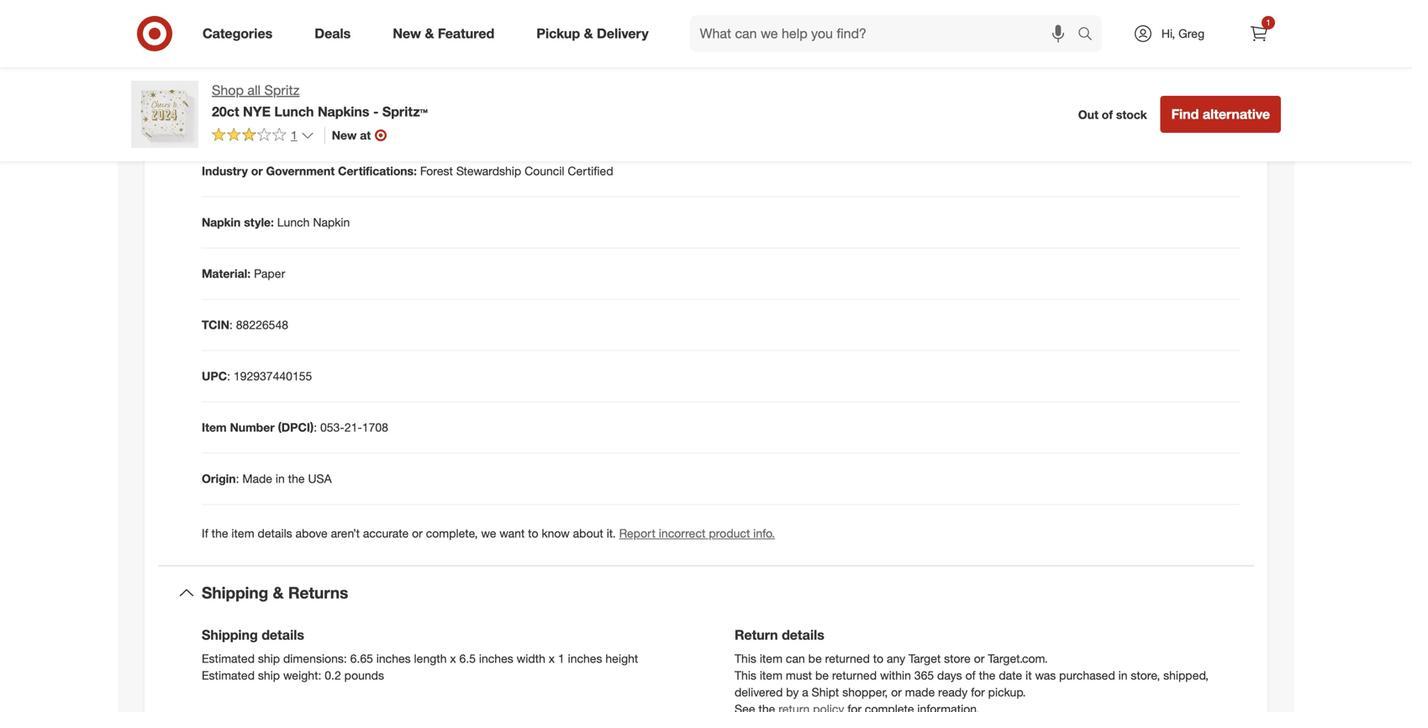 Task type: describe. For each thing, give the bounding box(es) containing it.
dimensions:
[[283, 651, 347, 666]]

pickup
[[537, 25, 580, 42]]

: for 88226548
[[230, 317, 233, 332]]

hi,
[[1162, 26, 1176, 41]]

certifications:
[[338, 164, 417, 178]]

2 x from the left
[[549, 651, 555, 666]]

certified
[[568, 164, 613, 178]]

greg
[[1179, 26, 1205, 41]]

1 vertical spatial returned
[[832, 668, 877, 683]]

tcin : 88226548
[[202, 317, 288, 332]]

1 ship from the top
[[258, 651, 280, 666]]

: left 053-
[[314, 420, 317, 435]]

stewardship
[[456, 164, 521, 178]]

return
[[735, 627, 778, 643]]

holidays
[[247, 61, 292, 76]]

made
[[905, 685, 935, 699]]

20ct
[[212, 103, 239, 120]]

& for pickup
[[584, 25, 593, 42]]

2 napkin from the left
[[313, 215, 350, 230]]

0 horizontal spatial in
[[276, 471, 285, 486]]

053-
[[320, 420, 345, 435]]

forest
[[420, 164, 453, 178]]

shipping & returns button
[[158, 566, 1254, 620]]

& for new
[[425, 25, 434, 42]]

365
[[915, 668, 934, 683]]

0 vertical spatial 1
[[1266, 17, 1271, 28]]

1 horizontal spatial 1 link
[[1241, 15, 1278, 52]]

at
[[360, 128, 371, 142]]

192937440155
[[234, 369, 312, 383]]

spritz™
[[382, 103, 428, 120]]

or right industry
[[251, 164, 263, 178]]

out
[[1079, 107, 1099, 122]]

of inside the 'return details this item can be returned to any target store or target.com. this item must be returned within 365 days of the date it was purchased in store, shipped, delivered by a shipt shopper, or made ready for pickup.'
[[966, 668, 976, 683]]

store
[[944, 651, 971, 666]]

napkins
[[318, 103, 370, 120]]

target
[[909, 651, 941, 666]]

delivered
[[735, 685, 783, 699]]

aren't
[[331, 526, 360, 541]]

it.
[[607, 526, 616, 541]]

new at
[[332, 128, 371, 142]]

usa
[[308, 471, 332, 486]]

industry
[[202, 164, 248, 178]]

find alternative button
[[1161, 96, 1281, 133]]

delivery
[[597, 25, 649, 42]]

item
[[202, 420, 227, 435]]

3 inches from the left
[[568, 651, 602, 666]]

details left above
[[258, 526, 292, 541]]

report
[[619, 526, 656, 541]]

shipping & returns
[[202, 583, 348, 602]]

report incorrect product info. button
[[619, 525, 775, 542]]

-
[[373, 103, 379, 120]]

incorrect
[[659, 526, 706, 541]]

& for shipping
[[273, 583, 284, 602]]

search
[[1070, 27, 1111, 43]]

shipping details estimated ship dimensions: 6.65 inches length x 6.5 inches width x 1 inches height estimated ship weight: 0.2 pounds
[[202, 627, 638, 683]]

length
[[414, 651, 447, 666]]

1 vertical spatial 1
[[291, 128, 297, 142]]

number
[[230, 420, 275, 435]]

in inside the 'return details this item can be returned to any target store or target.com. this item must be returned within 365 days of the date it was purchased in store, shipped, delivered by a shipt shopper, or made ready for pickup.'
[[1119, 668, 1128, 683]]

item number (dpci) : 053-21-1708
[[202, 420, 388, 435]]

material:
[[202, 266, 251, 281]]

it
[[1026, 668, 1032, 683]]

shopper,
[[843, 685, 888, 699]]

target.com.
[[988, 651, 1048, 666]]

out of stock
[[1079, 107, 1147, 122]]

new for new & featured
[[393, 25, 421, 42]]

was
[[1035, 668, 1056, 683]]

or right the store
[[974, 651, 985, 666]]

details for shipping
[[262, 627, 304, 643]]

or right accurate
[[412, 526, 423, 541]]

package quantity: 20
[[202, 112, 321, 127]]

deals link
[[300, 15, 372, 52]]

above
[[296, 526, 328, 541]]

industry or government certifications: forest stewardship council certified
[[202, 164, 613, 178]]

: for made in the usa
[[236, 471, 239, 486]]

search button
[[1070, 15, 1111, 55]]

0.2
[[325, 668, 341, 683]]

upc : 192937440155
[[202, 369, 312, 383]]

0 horizontal spatial to
[[528, 526, 539, 541]]

origin : made in the usa
[[202, 471, 332, 486]]

complete,
[[426, 526, 478, 541]]

want
[[500, 526, 525, 541]]

details for return
[[782, 627, 825, 643]]

we
[[481, 526, 496, 541]]

all
[[248, 82, 261, 98]]

shipped,
[[1164, 668, 1209, 683]]

find
[[1172, 106, 1199, 122]]

style:
[[244, 215, 274, 230]]

new & featured link
[[379, 15, 516, 52]]

upc
[[202, 369, 227, 383]]

made
[[242, 471, 272, 486]]

0 vertical spatial item
[[232, 526, 254, 541]]

1 napkin from the left
[[202, 215, 241, 230]]

20
[[308, 112, 321, 127]]

must
[[786, 668, 812, 683]]

height
[[606, 651, 638, 666]]

date
[[999, 668, 1023, 683]]

origin
[[202, 471, 236, 486]]



Task type: locate. For each thing, give the bounding box(es) containing it.
2 ship from the top
[[258, 668, 280, 683]]

1 right width
[[558, 651, 565, 666]]

returned
[[825, 651, 870, 666], [832, 668, 877, 683]]

know
[[542, 526, 570, 541]]

1 link right greg
[[1241, 15, 1278, 52]]

88226548
[[236, 317, 288, 332]]

pickup & delivery link
[[522, 15, 670, 52]]

returns
[[288, 583, 348, 602]]

& inside dropdown button
[[273, 583, 284, 602]]

1 vertical spatial 1 link
[[212, 127, 314, 146]]

tcin
[[202, 317, 230, 332]]

new left 'featured'
[[393, 25, 421, 42]]

6.5
[[460, 651, 476, 666]]

details up dimensions:
[[262, 627, 304, 643]]

0 vertical spatial ship
[[258, 651, 280, 666]]

inches right "6.5"
[[479, 651, 514, 666]]

ship left 'weight:'
[[258, 668, 280, 683]]

1 horizontal spatial in
[[1119, 668, 1128, 683]]

1 vertical spatial of
[[966, 668, 976, 683]]

estimated down shipping & returns
[[202, 651, 255, 666]]

shipt
[[812, 685, 839, 699]]

1 shipping from the top
[[202, 583, 268, 602]]

&
[[425, 25, 434, 42], [584, 25, 593, 42], [273, 583, 284, 602]]

the up for
[[979, 668, 996, 683]]

1708
[[362, 420, 388, 435]]

material: paper
[[202, 266, 285, 281]]

: for 192937440155
[[227, 369, 230, 383]]

2 shipping from the top
[[202, 627, 258, 643]]

0 horizontal spatial napkin
[[202, 215, 241, 230]]

store,
[[1131, 668, 1160, 683]]

pickup.
[[989, 685, 1026, 699]]

2 horizontal spatial inches
[[568, 651, 602, 666]]

(dpci)
[[278, 420, 314, 435]]

0 horizontal spatial 1
[[291, 128, 297, 142]]

& right pickup
[[584, 25, 593, 42]]

details inside shipping details estimated ship dimensions: 6.65 inches length x 6.5 inches width x 1 inches height estimated ship weight: 0.2 pounds
[[262, 627, 304, 643]]

ship left dimensions:
[[258, 651, 280, 666]]

weight:
[[283, 668, 321, 683]]

paper
[[254, 266, 285, 281]]

0 vertical spatial the
[[288, 471, 305, 486]]

categories
[[203, 25, 273, 42]]

shipping inside shipping details estimated ship dimensions: 6.65 inches length x 6.5 inches width x 1 inches height estimated ship weight: 0.2 pounds
[[202, 627, 258, 643]]

package
[[202, 112, 250, 127]]

2 horizontal spatial 1
[[1266, 17, 1271, 28]]

1 vertical spatial this
[[735, 668, 757, 683]]

details
[[258, 526, 292, 541], [262, 627, 304, 643], [782, 627, 825, 643]]

if the item details above aren't accurate or complete, we want to know about it. report incorrect product info.
[[202, 526, 775, 541]]

new left at
[[332, 128, 357, 142]]

lunch inside shop all spritz 20ct nye lunch napkins - spritz™
[[274, 103, 314, 120]]

shipping
[[202, 583, 268, 602], [202, 627, 258, 643]]

shop all spritz 20ct nye lunch napkins - spritz™
[[212, 82, 428, 120]]

napkin left style:
[[202, 215, 241, 230]]

details inside the 'return details this item can be returned to any target store or target.com. this item must be returned within 365 days of the date it was purchased in store, shipped, delivered by a shipt shopper, or made ready for pickup.'
[[782, 627, 825, 643]]

0 vertical spatial of
[[1102, 107, 1113, 122]]

0 vertical spatial returned
[[825, 651, 870, 666]]

inches right 6.65
[[376, 651, 411, 666]]

1 x from the left
[[450, 651, 456, 666]]

council
[[525, 164, 565, 178]]

1 estimated from the top
[[202, 651, 255, 666]]

to left any
[[873, 651, 884, 666]]

1 link
[[1241, 15, 1278, 52], [212, 127, 314, 146]]

1 vertical spatial estimated
[[202, 668, 255, 683]]

1 vertical spatial new
[[332, 128, 357, 142]]

0 vertical spatial estimated
[[202, 651, 255, 666]]

1 right greg
[[1266, 17, 1271, 28]]

1 horizontal spatial of
[[1102, 107, 1113, 122]]

the right if
[[212, 526, 228, 541]]

0 vertical spatial shipping
[[202, 583, 268, 602]]

a
[[802, 685, 809, 699]]

inches left height
[[568, 651, 602, 666]]

0 horizontal spatial x
[[450, 651, 456, 666]]

shipping for shipping details estimated ship dimensions: 6.65 inches length x 6.5 inches width x 1 inches height estimated ship weight: 0.2 pounds
[[202, 627, 258, 643]]

to inside the 'return details this item can be returned to any target store or target.com. this item must be returned within 365 days of the date it was purchased in store, shipped, delivered by a shipt shopper, or made ready for pickup.'
[[873, 651, 884, 666]]

0 vertical spatial be
[[809, 651, 822, 666]]

ready
[[938, 685, 968, 699]]

2 vertical spatial item
[[760, 668, 783, 683]]

hi, greg
[[1162, 26, 1205, 41]]

1 inches from the left
[[376, 651, 411, 666]]

2 vertical spatial the
[[979, 668, 996, 683]]

1 down quantity:
[[291, 128, 297, 142]]

: left made
[[236, 471, 239, 486]]

estimated
[[202, 651, 255, 666], [202, 668, 255, 683]]

spritz
[[264, 82, 300, 98]]

& left 'featured'
[[425, 25, 434, 42]]

x
[[450, 651, 456, 666], [549, 651, 555, 666]]

1 link down nye
[[212, 127, 314, 146]]

2 estimated from the top
[[202, 668, 255, 683]]

1 vertical spatial in
[[1119, 668, 1128, 683]]

shop
[[212, 82, 244, 98]]

in
[[276, 471, 285, 486], [1119, 668, 1128, 683]]

2 horizontal spatial the
[[979, 668, 996, 683]]

1 horizontal spatial &
[[425, 25, 434, 42]]

shipping inside dropdown button
[[202, 583, 268, 602]]

quantity:
[[253, 112, 304, 127]]

this down "return"
[[735, 651, 757, 666]]

1 inside shipping details estimated ship dimensions: 6.65 inches length x 6.5 inches width x 1 inches height estimated ship weight: 0.2 pounds
[[558, 651, 565, 666]]

0 horizontal spatial the
[[212, 526, 228, 541]]

be
[[809, 651, 822, 666], [816, 668, 829, 683]]

1 horizontal spatial 1
[[558, 651, 565, 666]]

x right width
[[549, 651, 555, 666]]

pounds
[[344, 668, 384, 683]]

inches
[[376, 651, 411, 666], [479, 651, 514, 666], [568, 651, 602, 666]]

1 vertical spatial be
[[816, 668, 829, 683]]

details up can
[[782, 627, 825, 643]]

2 horizontal spatial &
[[584, 25, 593, 42]]

to
[[528, 526, 539, 541], [873, 651, 884, 666]]

new
[[393, 25, 421, 42], [332, 128, 357, 142]]

of right out
[[1102, 107, 1113, 122]]

2 vertical spatial 1
[[558, 651, 565, 666]]

1 vertical spatial item
[[760, 651, 783, 666]]

be up shipt
[[816, 668, 829, 683]]

nye
[[243, 103, 271, 120]]

of up for
[[966, 668, 976, 683]]

& left returns
[[273, 583, 284, 602]]

1 vertical spatial the
[[212, 526, 228, 541]]

can
[[786, 651, 805, 666]]

1 horizontal spatial x
[[549, 651, 555, 666]]

1 horizontal spatial new
[[393, 25, 421, 42]]

0 horizontal spatial new
[[332, 128, 357, 142]]

in left 'store,'
[[1119, 668, 1128, 683]]

0 horizontal spatial 1 link
[[212, 127, 314, 146]]

1 vertical spatial lunch
[[277, 215, 310, 230]]

0 horizontal spatial of
[[966, 668, 976, 683]]

the
[[288, 471, 305, 486], [212, 526, 228, 541], [979, 668, 996, 683]]

new for new at
[[332, 128, 357, 142]]

deals
[[315, 25, 351, 42]]

the inside the 'return details this item can be returned to any target store or target.com. this item must be returned within 365 days of the date it was purchased in store, shipped, delivered by a shipt shopper, or made ready for pickup.'
[[979, 668, 996, 683]]

find alternative
[[1172, 106, 1270, 122]]

1 vertical spatial shipping
[[202, 627, 258, 643]]

product
[[709, 526, 750, 541]]

0 vertical spatial this
[[735, 651, 757, 666]]

pickup & delivery
[[537, 25, 649, 42]]

What can we help you find? suggestions appear below search field
[[690, 15, 1082, 52]]

: left '192937440155'
[[227, 369, 230, 383]]

1 vertical spatial ship
[[258, 668, 280, 683]]

stock
[[1116, 107, 1147, 122]]

6.65
[[350, 651, 373, 666]]

1
[[1266, 17, 1271, 28], [291, 128, 297, 142], [558, 651, 565, 666]]

item left can
[[760, 651, 783, 666]]

item up delivered
[[760, 668, 783, 683]]

estimated left 'weight:'
[[202, 668, 255, 683]]

new & featured
[[393, 25, 495, 42]]

days
[[938, 668, 962, 683]]

1 horizontal spatial the
[[288, 471, 305, 486]]

1 horizontal spatial to
[[873, 651, 884, 666]]

info.
[[754, 526, 775, 541]]

purchased
[[1060, 668, 1116, 683]]

be right can
[[809, 651, 822, 666]]

alternative
[[1203, 106, 1270, 122]]

this up delivered
[[735, 668, 757, 683]]

about
[[573, 526, 604, 541]]

0 vertical spatial to
[[528, 526, 539, 541]]

image of 20ct nye lunch napkins - spritz™ image
[[131, 81, 198, 148]]

lunch right style:
[[277, 215, 310, 230]]

2 inches from the left
[[479, 651, 514, 666]]

item right if
[[232, 526, 254, 541]]

21-
[[345, 420, 362, 435]]

government
[[266, 164, 335, 178]]

1 horizontal spatial inches
[[479, 651, 514, 666]]

lunch down "spritz"
[[274, 103, 314, 120]]

0 vertical spatial new
[[393, 25, 421, 42]]

1 vertical spatial to
[[873, 651, 884, 666]]

0 horizontal spatial &
[[273, 583, 284, 602]]

in right made
[[276, 471, 285, 486]]

2 this from the top
[[735, 668, 757, 683]]

napkin style: lunch napkin
[[202, 215, 350, 230]]

: left 88226548
[[230, 317, 233, 332]]

any
[[887, 651, 906, 666]]

for
[[971, 685, 985, 699]]

return details this item can be returned to any target store or target.com. this item must be returned within 365 days of the date it was purchased in store, shipped, delivered by a shipt shopper, or made ready for pickup.
[[735, 627, 1209, 699]]

0 vertical spatial 1 link
[[1241, 15, 1278, 52]]

theme: holidays
[[202, 61, 292, 76]]

shipping down shipping & returns
[[202, 627, 258, 643]]

within
[[880, 668, 911, 683]]

the left usa
[[288, 471, 305, 486]]

featured
[[438, 25, 495, 42]]

1 horizontal spatial napkin
[[313, 215, 350, 230]]

0 vertical spatial lunch
[[274, 103, 314, 120]]

0 vertical spatial in
[[276, 471, 285, 486]]

1 this from the top
[[735, 651, 757, 666]]

napkin down government
[[313, 215, 350, 230]]

shipping for shipping & returns
[[202, 583, 268, 602]]

to right want
[[528, 526, 539, 541]]

x left "6.5"
[[450, 651, 456, 666]]

shipping down if
[[202, 583, 268, 602]]

categories link
[[188, 15, 294, 52]]

theme:
[[202, 61, 243, 76]]

0 horizontal spatial inches
[[376, 651, 411, 666]]

or down within
[[891, 685, 902, 699]]



Task type: vqa. For each thing, say whether or not it's contained in the screenshot.
the Arrivals inside the the Toys New Arrivals
no



